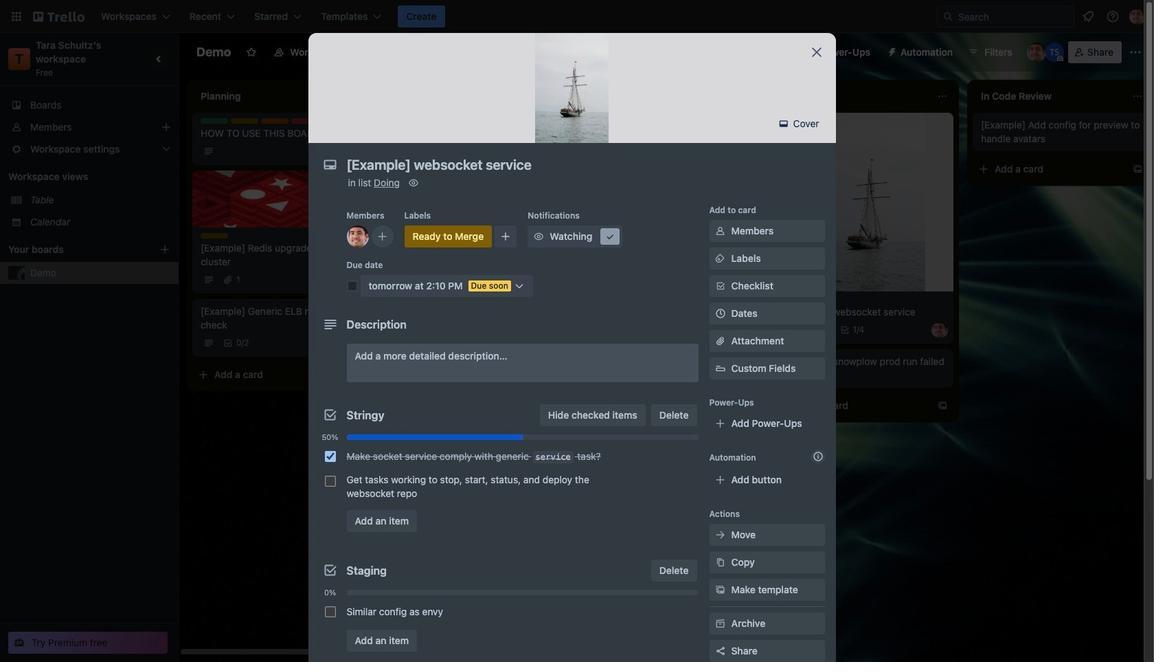 Task type: vqa. For each thing, say whether or not it's contained in the screenshot.
left the can
no



Task type: locate. For each thing, give the bounding box(es) containing it.
james peterson (jamespeterson93) image down search field on the right of page
[[1028, 43, 1047, 62]]

1 horizontal spatial create from template… image
[[938, 400, 949, 411]]

None checkbox
[[325, 451, 336, 462], [325, 606, 336, 617], [325, 451, 336, 462], [325, 606, 336, 617]]

Search field
[[938, 5, 1075, 27]]

james peterson (jamespeterson93) image
[[1028, 43, 1047, 62], [347, 225, 369, 247]]

create from template… image
[[352, 369, 363, 380], [938, 400, 949, 411]]

0 notifications image
[[1081, 8, 1097, 25]]

add board image
[[159, 244, 170, 255]]

james peterson (jamespeterson93) image left add members to card icon
[[347, 225, 369, 247]]

0 vertical spatial james peterson (jamespeterson93) image
[[1028, 43, 1047, 62]]

0 horizontal spatial create from template… image
[[352, 369, 363, 380]]

color: red, title: "unshippable!" element
[[291, 118, 319, 124]]

close dialog image
[[809, 44, 825, 60]]

james peterson (jamespeterson93) image
[[1130, 8, 1147, 25], [932, 322, 949, 338]]

open information menu image
[[1107, 10, 1121, 23]]

color: yellow, title: "ready to merge" element
[[231, 118, 258, 124], [405, 225, 492, 247], [201, 233, 228, 239]]

sm image
[[777, 117, 791, 131], [407, 176, 421, 190], [604, 230, 618, 243], [714, 252, 728, 265], [714, 528, 728, 542], [714, 583, 728, 597]]

Board name text field
[[190, 41, 238, 63]]

None checkbox
[[786, 322, 834, 338], [325, 476, 336, 487], [786, 322, 834, 338], [325, 476, 336, 487]]

your boards with 1 items element
[[8, 241, 139, 258]]

create from template… image
[[1133, 164, 1144, 175]]

0 horizontal spatial james peterson (jamespeterson93) image
[[347, 225, 369, 247]]

1 horizontal spatial james peterson (jamespeterson93) image
[[1130, 8, 1147, 25]]

None text field
[[340, 153, 794, 177]]

color: orange, title: "manual deploy steps" element
[[261, 118, 289, 124]]

star or unstar board image
[[246, 47, 257, 58]]

0 vertical spatial create from template… image
[[352, 369, 363, 380]]

group
[[319, 444, 699, 505]]

0 horizontal spatial james peterson (jamespeterson93) image
[[932, 322, 949, 338]]

sm image
[[882, 41, 901, 60], [714, 224, 728, 238], [532, 230, 546, 243], [714, 555, 728, 569], [714, 617, 728, 630]]

0 vertical spatial james peterson (jamespeterson93) image
[[1130, 8, 1147, 25]]

add members to card image
[[377, 230, 388, 243]]

1 vertical spatial james peterson (jamespeterson93) image
[[347, 225, 369, 247]]

primary element
[[0, 0, 1155, 33]]



Task type: describe. For each thing, give the bounding box(es) containing it.
1 horizontal spatial color: yellow, title: "ready to merge" element
[[231, 118, 258, 124]]

2 horizontal spatial color: yellow, title: "ready to merge" element
[[405, 225, 492, 247]]

tara schultz (taraschultz7) image
[[1045, 43, 1065, 62]]

1 vertical spatial create from template… image
[[938, 400, 949, 411]]

search image
[[943, 11, 954, 22]]

color: green, title: "verified in staging" element
[[201, 118, 228, 124]]

Mark due date as complete checkbox
[[347, 280, 358, 291]]

0 horizontal spatial color: yellow, title: "ready to merge" element
[[201, 233, 228, 239]]

show menu image
[[1130, 45, 1143, 59]]

1 vertical spatial james peterson (jamespeterson93) image
[[932, 322, 949, 338]]

switch to… image
[[10, 10, 23, 23]]

1 horizontal spatial james peterson (jamespeterson93) image
[[1028, 43, 1047, 62]]



